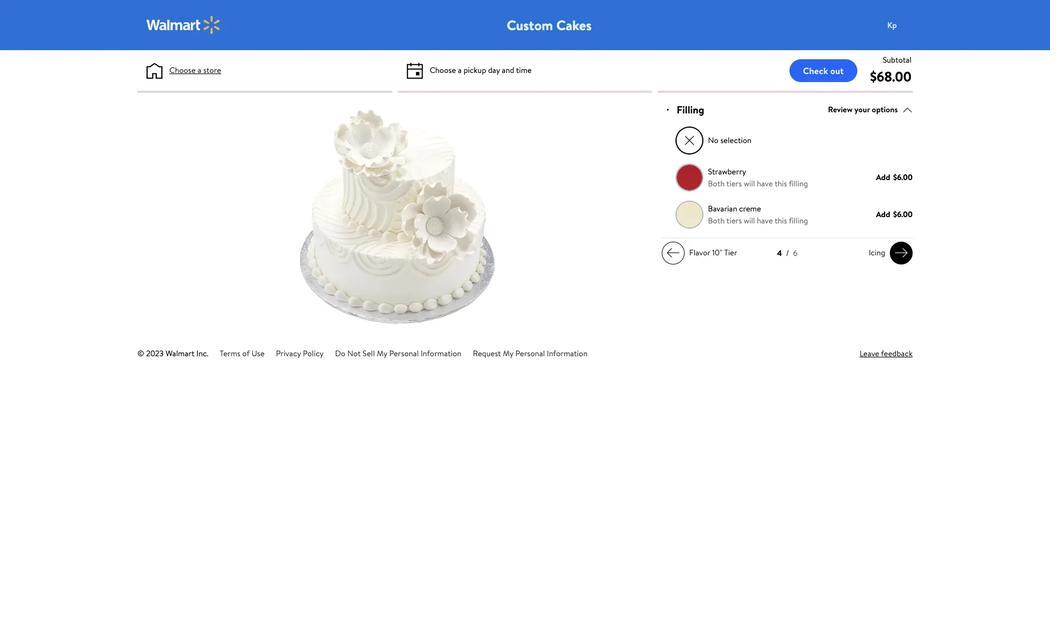 Task type: locate. For each thing, give the bounding box(es) containing it.
1 vertical spatial $6.00
[[893, 209, 913, 220]]

up arrow image
[[903, 105, 913, 115]]

6
[[793, 247, 798, 259]]

1 vertical spatial both
[[708, 215, 725, 226]]

leave
[[860, 348, 879, 359]]

will down creme
[[744, 215, 755, 226]]

2 add $6.00 from the top
[[876, 209, 913, 220]]

a
[[198, 64, 201, 76], [458, 64, 462, 76]]

2 personal from the left
[[515, 348, 545, 359]]

my right 'sell'
[[377, 348, 387, 359]]

icing link
[[864, 242, 913, 264]]

1 vertical spatial have
[[757, 215, 773, 226]]

flavor 10" tier
[[689, 247, 737, 258]]

icon for continue arrow image left flavor
[[667, 246, 680, 260]]

personal right 'sell'
[[389, 348, 419, 359]]

2 add from the top
[[876, 209, 890, 220]]

custom
[[507, 15, 553, 35]]

0 vertical spatial add $6.00
[[876, 172, 913, 183]]

$68.00
[[870, 67, 912, 86]]

request
[[473, 348, 501, 359]]

request my personal information
[[473, 348, 588, 359]]

will up creme
[[744, 178, 755, 189]]

0 horizontal spatial a
[[198, 64, 201, 76]]

1 horizontal spatial personal
[[515, 348, 545, 359]]

2 choose from the left
[[430, 64, 456, 76]]

1 have from the top
[[757, 178, 773, 189]]

information
[[421, 348, 462, 359], [547, 348, 588, 359]]

this up 4 at right
[[775, 215, 787, 226]]

2 filling from the top
[[789, 215, 808, 226]]

2 tiers from the top
[[727, 215, 742, 226]]

add
[[876, 172, 890, 183], [876, 209, 890, 220]]

1 icon for continue arrow image from the left
[[667, 246, 680, 260]]

terms of use link
[[220, 348, 265, 359]]

2 have from the top
[[757, 215, 773, 226]]

2023
[[146, 348, 164, 359]]

$6.00 for bavarian creme both tiers will have this filling
[[893, 209, 913, 220]]

1 $6.00 from the top
[[893, 172, 913, 183]]

© 2023 walmart inc.
[[137, 348, 208, 359]]

this up "bavarian creme both tiers will have this filling"
[[775, 178, 787, 189]]

subtotal $68.00
[[870, 54, 912, 86]]

1 my from the left
[[377, 348, 387, 359]]

choose a store link
[[169, 64, 221, 76]]

1 tiers from the top
[[727, 178, 742, 189]]

store
[[203, 64, 221, 76]]

personal
[[389, 348, 419, 359], [515, 348, 545, 359]]

terms
[[220, 348, 240, 359]]

0 vertical spatial filling
[[789, 178, 808, 189]]

$6.00
[[893, 172, 913, 183], [893, 209, 913, 220]]

choose
[[169, 64, 196, 76], [430, 64, 456, 76]]

my right request
[[503, 348, 514, 359]]

1 horizontal spatial information
[[547, 348, 588, 359]]

out
[[830, 64, 844, 77]]

my
[[377, 348, 387, 359], [503, 348, 514, 359]]

choose a pickup day and time
[[430, 64, 532, 76]]

2 a from the left
[[458, 64, 462, 76]]

a left store
[[198, 64, 201, 76]]

1 add from the top
[[876, 172, 890, 183]]

1 vertical spatial this
[[775, 215, 787, 226]]

remove image
[[683, 134, 696, 146]]

a left the pickup
[[458, 64, 462, 76]]

0 vertical spatial have
[[757, 178, 773, 189]]

2 this from the top
[[775, 215, 787, 226]]

add $6.00
[[876, 172, 913, 183], [876, 209, 913, 220]]

choose a store
[[169, 64, 221, 76]]

tier
[[724, 247, 737, 258]]

0 horizontal spatial choose
[[169, 64, 196, 76]]

options
[[872, 104, 898, 115]]

1 information from the left
[[421, 348, 462, 359]]

policy
[[303, 348, 324, 359]]

do
[[335, 348, 345, 359]]

1 will from the top
[[744, 178, 755, 189]]

0 vertical spatial $6.00
[[893, 172, 913, 183]]

tiers inside "bavarian creme both tiers will have this filling"
[[727, 215, 742, 226]]

1 vertical spatial will
[[744, 215, 755, 226]]

tiers
[[727, 178, 742, 189], [727, 215, 742, 226]]

1 horizontal spatial icon for continue arrow image
[[895, 246, 908, 260]]

1 horizontal spatial choose
[[430, 64, 456, 76]]

1 horizontal spatial a
[[458, 64, 462, 76]]

0 vertical spatial add
[[876, 172, 890, 183]]

a for store
[[198, 64, 201, 76]]

filling
[[677, 103, 704, 117]]

flavor
[[689, 247, 711, 258]]

bavarian creme both tiers will have this filling
[[708, 203, 808, 226]]

both down strawberry
[[708, 178, 725, 189]]

2 both from the top
[[708, 215, 725, 226]]

0 vertical spatial both
[[708, 178, 725, 189]]

both
[[708, 178, 725, 189], [708, 215, 725, 226]]

choose left the pickup
[[430, 64, 456, 76]]

cakes
[[556, 15, 592, 35]]

0 horizontal spatial information
[[421, 348, 462, 359]]

filling
[[789, 178, 808, 189], [789, 215, 808, 226]]

both inside the strawberry both tiers will have this filling
[[708, 178, 725, 189]]

1 add $6.00 from the top
[[876, 172, 913, 183]]

a for pickup
[[458, 64, 462, 76]]

add $6.00 for strawberry both tiers will have this filling
[[876, 172, 913, 183]]

privacy policy link
[[276, 348, 324, 359]]

1 horizontal spatial my
[[503, 348, 514, 359]]

will
[[744, 178, 755, 189], [744, 215, 755, 226]]

request my personal information link
[[473, 348, 588, 359]]

will inside "bavarian creme both tiers will have this filling"
[[744, 215, 755, 226]]

choose for choose a pickup day and time
[[430, 64, 456, 76]]

have up creme
[[757, 178, 773, 189]]

icon for continue arrow image inside flavor 10" tier link
[[667, 246, 680, 260]]

kp button
[[881, 14, 927, 36]]

and
[[502, 64, 514, 76]]

have down creme
[[757, 215, 773, 226]]

review
[[828, 104, 853, 115]]

choose left store
[[169, 64, 196, 76]]

both down bavarian on the top right of page
[[708, 215, 725, 226]]

day
[[488, 64, 500, 76]]

filling up "bavarian creme both tiers will have this filling"
[[789, 178, 808, 189]]

tiers down bavarian on the top right of page
[[727, 215, 742, 226]]

2 information from the left
[[547, 348, 588, 359]]

pickup
[[464, 64, 486, 76]]

use
[[252, 348, 265, 359]]

1 both from the top
[[708, 178, 725, 189]]

1 this from the top
[[775, 178, 787, 189]]

0 horizontal spatial my
[[377, 348, 387, 359]]

of
[[242, 348, 250, 359]]

2 icon for continue arrow image from the left
[[895, 246, 908, 260]]

both inside "bavarian creme both tiers will have this filling"
[[708, 215, 725, 226]]

no selection
[[708, 135, 752, 146]]

icon for continue arrow image
[[667, 246, 680, 260], [895, 246, 908, 260]]

walmart
[[166, 348, 195, 359]]

1 vertical spatial add
[[876, 209, 890, 220]]

icon for continue arrow image right icing
[[895, 246, 908, 260]]

0 horizontal spatial icon for continue arrow image
[[667, 246, 680, 260]]

1 personal from the left
[[389, 348, 419, 359]]

review your options element
[[828, 104, 898, 116]]

2 will from the top
[[744, 215, 755, 226]]

©
[[137, 348, 144, 359]]

do not sell my personal information
[[335, 348, 462, 359]]

personal right request
[[515, 348, 545, 359]]

strawberry both tiers will have this filling
[[708, 166, 808, 189]]

1 filling from the top
[[789, 178, 808, 189]]

filling up 6
[[789, 215, 808, 226]]

4
[[777, 247, 782, 259]]

1 vertical spatial add $6.00
[[876, 209, 913, 220]]

0 vertical spatial this
[[775, 178, 787, 189]]

have
[[757, 178, 773, 189], [757, 215, 773, 226]]

1 a from the left
[[198, 64, 201, 76]]

2 $6.00 from the top
[[893, 209, 913, 220]]

1 vertical spatial tiers
[[727, 215, 742, 226]]

0 vertical spatial tiers
[[727, 178, 742, 189]]

0 vertical spatial will
[[744, 178, 755, 189]]

0 horizontal spatial personal
[[389, 348, 419, 359]]

1 choose from the left
[[169, 64, 196, 76]]

tiers down strawberry
[[727, 178, 742, 189]]

/
[[786, 247, 789, 259]]

check out button
[[789, 59, 858, 82]]

this
[[775, 178, 787, 189], [775, 215, 787, 226]]

1 vertical spatial filling
[[789, 215, 808, 226]]



Task type: describe. For each thing, give the bounding box(es) containing it.
bavarian
[[708, 203, 737, 214]]

have inside "bavarian creme both tiers will have this filling"
[[757, 215, 773, 226]]

leave feedback button
[[860, 348, 913, 360]]

creme
[[739, 203, 761, 214]]

back to walmart.com image
[[147, 16, 221, 34]]

terms of use
[[220, 348, 265, 359]]

review your options
[[828, 104, 898, 115]]

review your options link
[[828, 102, 913, 118]]

icing
[[869, 247, 885, 258]]

will inside the strawberry both tiers will have this filling
[[744, 178, 755, 189]]

this inside the strawberry both tiers will have this filling
[[775, 178, 787, 189]]

check
[[803, 64, 828, 77]]

strawberry
[[708, 166, 746, 177]]

selection
[[721, 135, 752, 146]]

feedback
[[881, 348, 913, 359]]

filling inside "bavarian creme both tiers will have this filling"
[[789, 215, 808, 226]]

your
[[855, 104, 870, 115]]

$6.00 for strawberry both tiers will have this filling
[[893, 172, 913, 183]]

leave feedback
[[860, 348, 913, 359]]

10"
[[712, 247, 723, 258]]

have inside the strawberry both tiers will have this filling
[[757, 178, 773, 189]]

check out
[[803, 64, 844, 77]]

time
[[516, 64, 532, 76]]

no
[[708, 135, 719, 146]]

flavor 10" tier link
[[662, 242, 742, 264]]

tiers inside the strawberry both tiers will have this filling
[[727, 178, 742, 189]]

4 / 6
[[777, 247, 798, 259]]

do not sell my personal information link
[[335, 348, 462, 359]]

not
[[347, 348, 361, 359]]

inc.
[[196, 348, 208, 359]]

filling inside the strawberry both tiers will have this filling
[[789, 178, 808, 189]]

add $6.00 for bavarian creme both tiers will have this filling
[[876, 209, 913, 220]]

add for bavarian creme both tiers will have this filling
[[876, 209, 890, 220]]

kp
[[888, 19, 897, 31]]

2 my from the left
[[503, 348, 514, 359]]

privacy policy
[[276, 348, 324, 359]]

this inside "bavarian creme both tiers will have this filling"
[[775, 215, 787, 226]]

sell
[[363, 348, 375, 359]]

custom cakes
[[507, 15, 592, 35]]

icon for continue arrow image inside icing link
[[895, 246, 908, 260]]

choose for choose a store
[[169, 64, 196, 76]]

privacy
[[276, 348, 301, 359]]

subtotal
[[883, 54, 912, 66]]

add for strawberry both tiers will have this filling
[[876, 172, 890, 183]]



Task type: vqa. For each thing, say whether or not it's contained in the screenshot.
Top border to the top
no



